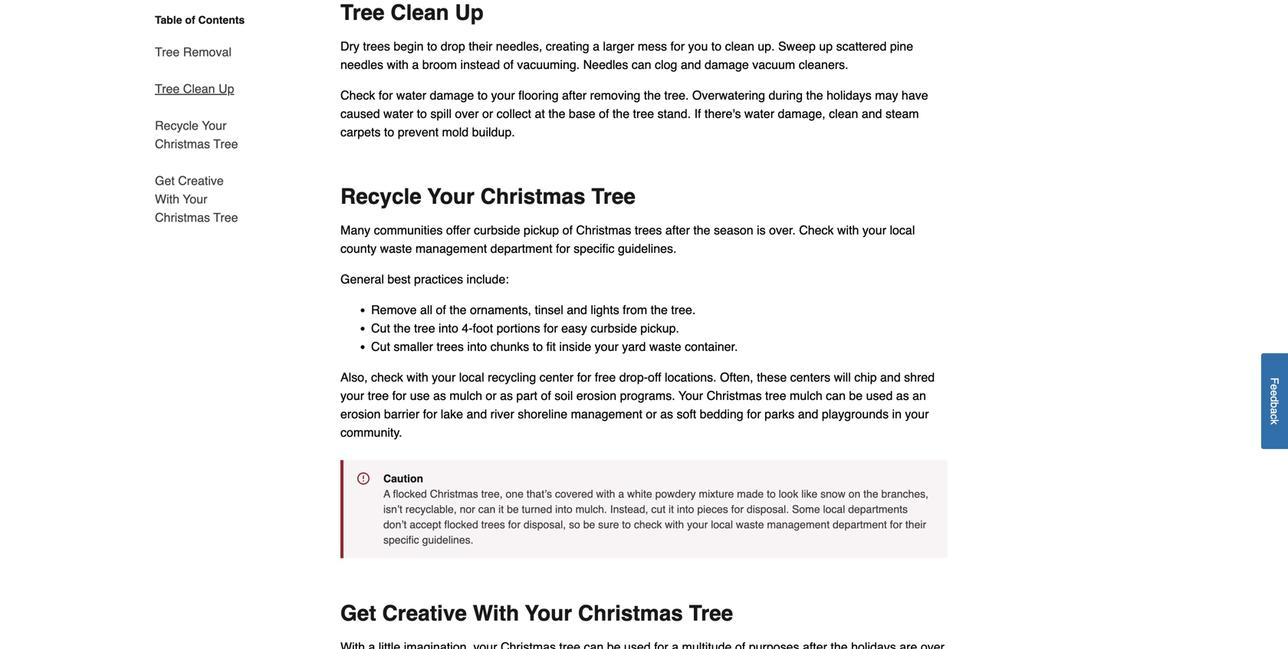 Task type: describe. For each thing, give the bounding box(es) containing it.
management inside the many communities offer curbside pickup of christmas trees after the season is over. check with your local county waste management department for specific guidelines.
[[416, 242, 487, 256]]

needles
[[341, 57, 384, 72]]

powdery
[[656, 488, 696, 500]]

local inside "also, check with your local recycling center for free drop-off locations. often, these centers will chip and shred your tree for use as mulch or as part of soil erosion programs. your christmas tree mulch can be used as an erosion barrier for lake and river shoreline management or as soft bedding for parks and playgrounds in your community."
[[459, 370, 485, 385]]

to up disposal.
[[767, 488, 776, 500]]

up inside table of contents element
[[219, 82, 234, 96]]

accept
[[410, 519, 442, 531]]

tree removal link
[[155, 34, 232, 71]]

for up barrier
[[392, 389, 407, 403]]

inside
[[560, 340, 592, 354]]

soil
[[555, 389, 573, 403]]

waste inside caution a flocked christmas tree, one that's covered with a white powdery mixture made to look like snow on the branches, isn't recyclable, nor can it be turned into mulch. instead, cut it into pieces for disposal. some local departments don't accept flocked trees for disposal, so be sure to check with your local waste management department for their specific guidelines.
[[736, 519, 765, 531]]

white
[[628, 488, 653, 500]]

guidelines. inside the many communities offer curbside pickup of christmas trees after the season is over. check with your local county waste management department for specific guidelines.
[[618, 242, 677, 256]]

get creative with your christmas tree inside table of contents element
[[155, 174, 238, 225]]

management inside "also, check with your local recycling center for free drop-off locations. often, these centers will chip and shred your tree for use as mulch or as part of soil erosion programs. your christmas tree mulch can be used as an erosion barrier for lake and river shoreline management or as soft bedding for parks and playgrounds in your community."
[[571, 407, 643, 421]]

0 horizontal spatial erosion
[[341, 407, 381, 421]]

holidays
[[827, 88, 872, 102]]

lake
[[441, 407, 463, 421]]

for left free
[[577, 370, 592, 385]]

2 e from the top
[[1269, 391, 1282, 397]]

that's
[[527, 488, 552, 500]]

christmas inside get creative with your christmas tree
[[155, 211, 210, 225]]

recyclable,
[[406, 504, 457, 516]]

a inside f e e d b a c k button
[[1269, 409, 1282, 415]]

trees inside the dry trees begin to drop their needles, creating a larger mess for you to clean up. sweep up scattered pine needles with a broom instead of vacuuming. needles can clog and damage vacuum cleaners.
[[363, 39, 390, 53]]

to down instead,
[[622, 519, 631, 531]]

1 horizontal spatial clean
[[391, 0, 449, 25]]

one
[[506, 488, 524, 500]]

creative inside table of contents element
[[178, 174, 224, 188]]

mold
[[442, 125, 469, 139]]

needles,
[[496, 39, 543, 53]]

instead,
[[610, 504, 649, 516]]

check for water damage to your flooring after removing the tree. overwatering during the holidays may have caused water to spill over or collect at the base of the tree stand. if there's water damage, clean and steam carpets to prevent mold buildup.
[[341, 88, 929, 139]]

get creative with your christmas tree link
[[155, 163, 252, 227]]

turned
[[522, 504, 553, 516]]

locations.
[[665, 370, 717, 385]]

offer
[[446, 223, 471, 237]]

of inside the many communities offer curbside pickup of christmas trees after the season is over. check with your local county waste management department for specific guidelines.
[[563, 223, 573, 237]]

k
[[1269, 420, 1282, 425]]

table of contents
[[155, 14, 245, 26]]

damage inside the dry trees begin to drop their needles, creating a larger mess for you to clean up. sweep up scattered pine needles with a broom instead of vacuuming. needles can clog and damage vacuum cleaners.
[[705, 57, 749, 72]]

like
[[802, 488, 818, 500]]

f e e d b a c k
[[1269, 378, 1282, 425]]

on
[[849, 488, 861, 500]]

0 horizontal spatial be
[[507, 504, 519, 516]]

so
[[569, 519, 581, 531]]

part
[[517, 389, 538, 403]]

curbside inside remove all of the ornaments, tinsel and lights from the tree. cut the tree into 4-foot portions for easy curbside pickup. cut smaller trees into chunks to fit inside your yard waste container.
[[591, 321, 637, 335]]

larger
[[603, 39, 635, 53]]

carpets
[[341, 125, 381, 139]]

used
[[867, 389, 893, 403]]

and right parks
[[798, 407, 819, 421]]

over
[[455, 106, 479, 121]]

programs.
[[620, 389, 676, 403]]

your inside "also, check with your local recycling center for free drop-off locations. often, these centers will chip and shred your tree for use as mulch or as part of soil erosion programs. your christmas tree mulch can be used as an erosion barrier for lake and river shoreline management or as soft bedding for parks and playgrounds in your community."
[[679, 389, 704, 403]]

tree inside remove all of the ornaments, tinsel and lights from the tree. cut the tree into 4-foot portions for easy curbside pickup. cut smaller trees into chunks to fit inside your yard waste container.
[[414, 321, 435, 335]]

after inside the many communities offer curbside pickup of christmas trees after the season is over. check with your local county waste management department for specific guidelines.
[[666, 223, 690, 237]]

center
[[540, 370, 574, 385]]

department inside the many communities offer curbside pickup of christmas trees after the season is over. check with your local county waste management department for specific guidelines.
[[491, 242, 553, 256]]

recycle your christmas tree link
[[155, 107, 252, 163]]

shred
[[905, 370, 935, 385]]

cut
[[652, 504, 666, 516]]

season
[[714, 223, 754, 237]]

caution
[[384, 473, 424, 485]]

their inside the dry trees begin to drop their needles, creating a larger mess for you to clean up. sweep up scattered pine needles with a broom instead of vacuuming. needles can clog and damage vacuum cleaners.
[[469, 39, 493, 53]]

with inside table of contents element
[[155, 192, 180, 206]]

clean inside the dry trees begin to drop their needles, creating a larger mess for you to clean up. sweep up scattered pine needles with a broom instead of vacuuming. needles can clog and damage vacuum cleaners.
[[725, 39, 755, 53]]

1 it from the left
[[499, 504, 504, 516]]

as right use
[[433, 389, 446, 403]]

overwatering
[[693, 88, 766, 102]]

if
[[695, 106, 702, 121]]

after inside check for water damage to your flooring after removing the tree. overwatering during the holidays may have caused water to spill over or collect at the base of the tree stand. if there's water damage, clean and steam carpets to prevent mold buildup.
[[562, 88, 587, 102]]

1 horizontal spatial up
[[455, 0, 484, 25]]

table of contents element
[[137, 12, 252, 227]]

1 horizontal spatial erosion
[[577, 389, 617, 403]]

christmas inside "also, check with your local recycling center for free drop-off locations. often, these centers will chip and shred your tree for use as mulch or as part of soil erosion programs. your christmas tree mulch can be used as an erosion barrier for lake and river shoreline management or as soft bedding for parks and playgrounds in your community."
[[707, 389, 762, 403]]

caused
[[341, 106, 380, 121]]

sure
[[599, 519, 619, 531]]

base
[[569, 106, 596, 121]]

and right lake
[[467, 407, 487, 421]]

your inside check for water damage to your flooring after removing the tree. overwatering during the holidays may have caused water to spill over or collect at the base of the tree stand. if there's water damage, clean and steam carpets to prevent mold buildup.
[[491, 88, 515, 102]]

smaller
[[394, 340, 433, 354]]

2 vertical spatial be
[[584, 519, 596, 531]]

1 horizontal spatial flocked
[[445, 519, 479, 531]]

for down made
[[732, 504, 744, 516]]

to right you
[[712, 39, 722, 53]]

county
[[341, 242, 377, 256]]

dry trees begin to drop their needles, creating a larger mess for you to clean up. sweep up scattered pine needles with a broom instead of vacuuming. needles can clog and damage vacuum cleaners.
[[341, 39, 914, 72]]

for left parks
[[747, 407, 762, 421]]

tree up parks
[[766, 389, 787, 403]]

curbside inside the many communities offer curbside pickup of christmas trees after the season is over. check with your local county waste management department for specific guidelines.
[[474, 223, 521, 237]]

management inside caution a flocked christmas tree, one that's covered with a white powdery mixture made to look like snow on the branches, isn't recyclable, nor can it be turned into mulch. instead, cut it into pieces for disposal. some local departments don't accept flocked trees for disposal, so be sure to check with your local waste management department for their specific guidelines.
[[767, 519, 830, 531]]

to up broom
[[427, 39, 438, 53]]

the up stand.
[[644, 88, 661, 102]]

a down begin on the top of page
[[412, 57, 419, 72]]

table
[[155, 14, 182, 26]]

christmas inside the many communities offer curbside pickup of christmas trees after the season is over. check with your local county waste management department for specific guidelines.
[[576, 223, 632, 237]]

trees inside remove all of the ornaments, tinsel and lights from the tree. cut the tree into 4-foot portions for easy curbside pickup. cut smaller trees into chunks to fit inside your yard waste container.
[[437, 340, 464, 354]]

prevent
[[398, 125, 439, 139]]

of inside check for water damage to your flooring after removing the tree. overwatering during the holidays may have caused water to spill over or collect at the base of the tree stand. if there's water damage, clean and steam carpets to prevent mold buildup.
[[599, 106, 609, 121]]

all
[[420, 303, 433, 317]]

centers
[[791, 370, 831, 385]]

chunks
[[491, 340, 530, 354]]

community.
[[341, 426, 402, 440]]

bedding
[[700, 407, 744, 421]]

department inside caution a flocked christmas tree, one that's covered with a white powdery mixture made to look like snow on the branches, isn't recyclable, nor can it be turned into mulch. instead, cut it into pieces for disposal. some local departments don't accept flocked trees for disposal, so be sure to check with your local waste management department for their specific guidelines.
[[833, 519, 888, 531]]

with inside "also, check with your local recycling center for free drop-off locations. often, these centers will chip and shred your tree for use as mulch or as part of soil erosion programs. your christmas tree mulch can be used as an erosion barrier for lake and river shoreline management or as soft bedding for parks and playgrounds in your community."
[[407, 370, 429, 385]]

over.
[[770, 223, 796, 237]]

tree up barrier
[[368, 389, 389, 403]]

up
[[820, 39, 833, 53]]

vacuum
[[753, 57, 796, 72]]

as left soft
[[661, 407, 674, 421]]

be inside "also, check with your local recycling center for free drop-off locations. often, these centers will chip and shred your tree for use as mulch or as part of soil erosion programs. your christmas tree mulch can be used as an erosion barrier for lake and river shoreline management or as soft bedding for parks and playgrounds in your community."
[[850, 389, 863, 403]]

stand.
[[658, 106, 691, 121]]

2 mulch from the left
[[790, 389, 823, 403]]

foot
[[473, 321, 493, 335]]

guidelines. inside caution a flocked christmas tree, one that's covered with a white powdery mixture made to look like snow on the branches, isn't recyclable, nor can it be turned into mulch. instead, cut it into pieces for disposal. some local departments don't accept flocked trees for disposal, so be sure to check with your local waste management department for their specific guidelines.
[[422, 534, 474, 546]]

in
[[893, 407, 902, 421]]

sweep
[[779, 39, 816, 53]]

your inside caution a flocked christmas tree, one that's covered with a white powdery mixture made to look like snow on the branches, isn't recyclable, nor can it be turned into mulch. instead, cut it into pieces for disposal. some local departments don't accept flocked trees for disposal, so be sure to check with your local waste management department for their specific guidelines.
[[688, 519, 708, 531]]

with down cut
[[665, 519, 685, 531]]

general best practices include:
[[341, 272, 509, 286]]

the down remove
[[394, 321, 411, 335]]

christmas inside caution a flocked christmas tree, one that's covered with a white powdery mixture made to look like snow on the branches, isn't recyclable, nor can it be turned into mulch. instead, cut it into pieces for disposal. some local departments don't accept flocked trees for disposal, so be sure to check with your local waste management department for their specific guidelines.
[[430, 488, 479, 500]]

1 vertical spatial creative
[[382, 602, 467, 626]]

also,
[[341, 370, 368, 385]]

1 horizontal spatial recycle your christmas tree
[[341, 184, 636, 209]]

up.
[[758, 39, 775, 53]]

into down powdery
[[677, 504, 695, 516]]

trees inside caution a flocked christmas tree, one that's covered with a white powdery mixture made to look like snow on the branches, isn't recyclable, nor can it be turned into mulch. instead, cut it into pieces for disposal. some local departments don't accept flocked trees for disposal, so be sure to check with your local waste management department for their specific guidelines.
[[482, 519, 505, 531]]

remove
[[371, 303, 417, 317]]

tree inside recycle your christmas tree link
[[214, 137, 238, 151]]

check inside "also, check with your local recycling center for free drop-off locations. often, these centers will chip and shred your tree for use as mulch or as part of soil erosion programs. your christmas tree mulch can be used as an erosion barrier for lake and river shoreline management or as soft bedding for parks and playgrounds in your community."
[[371, 370, 403, 385]]

you
[[689, 39, 708, 53]]

1 horizontal spatial get
[[341, 602, 376, 626]]

collect
[[497, 106, 532, 121]]

the right the at
[[549, 106, 566, 121]]

clean inside tree clean up link
[[183, 82, 215, 96]]

removal
[[183, 45, 232, 59]]

there's
[[705, 106, 741, 121]]

0 vertical spatial flocked
[[393, 488, 427, 500]]

for inside remove all of the ornaments, tinsel and lights from the tree. cut the tree into 4-foot portions for easy curbside pickup. cut smaller trees into chunks to fit inside your yard waste container.
[[544, 321, 558, 335]]

into down covered
[[556, 504, 573, 516]]

2 cut from the top
[[371, 340, 390, 354]]

nor
[[460, 504, 476, 516]]

easy
[[562, 321, 588, 335]]

d
[[1269, 397, 1282, 403]]

communities
[[374, 223, 443, 237]]

f e e d b a c k button
[[1262, 354, 1289, 450]]

practices
[[414, 272, 463, 286]]

ornaments,
[[470, 303, 532, 317]]

some
[[793, 504, 821, 516]]

broom
[[423, 57, 457, 72]]

1 e from the top
[[1269, 385, 1282, 391]]

and inside remove all of the ornaments, tinsel and lights from the tree. cut the tree into 4-foot portions for easy curbside pickup. cut smaller trees into chunks to fit inside your yard waste container.
[[567, 303, 588, 317]]

recycling
[[488, 370, 536, 385]]



Task type: vqa. For each thing, say whether or not it's contained in the screenshot.
clog
yes



Task type: locate. For each thing, give the bounding box(es) containing it.
pickup
[[524, 223, 559, 237]]

of inside the dry trees begin to drop their needles, creating a larger mess for you to clean up. sweep up scattered pine needles with a broom instead of vacuuming. needles can clog and damage vacuum cleaners.
[[504, 57, 514, 72]]

0 vertical spatial specific
[[574, 242, 615, 256]]

after up base
[[562, 88, 587, 102]]

can inside "also, check with your local recycling center for free drop-off locations. often, these centers will chip and shred your tree for use as mulch or as part of soil erosion programs. your christmas tree mulch can be used as an erosion barrier for lake and river shoreline management or as soft bedding for parks and playgrounds in your community."
[[826, 389, 846, 403]]

and up used
[[881, 370, 901, 385]]

guidelines. down accept
[[422, 534, 474, 546]]

these
[[757, 370, 787, 385]]

specific up lights
[[574, 242, 615, 256]]

department down pickup on the top left of page
[[491, 242, 553, 256]]

and inside check for water damage to your flooring after removing the tree. overwatering during the holidays may have caused water to spill over or collect at the base of the tree stand. if there's water damage, clean and steam carpets to prevent mold buildup.
[[862, 106, 883, 121]]

barrier
[[384, 407, 420, 421]]

or up buildup.
[[483, 106, 493, 121]]

vacuuming.
[[517, 57, 580, 72]]

mulch up lake
[[450, 389, 483, 403]]

a inside caution a flocked christmas tree, one that's covered with a white powdery mixture made to look like snow on the branches, isn't recyclable, nor can it be turned into mulch. instead, cut it into pieces for disposal. some local departments don't accept flocked trees for disposal, so be sure to check with your local waste management department for their specific guidelines.
[[619, 488, 625, 500]]

made
[[737, 488, 764, 500]]

can down the "mess"
[[632, 57, 652, 72]]

2 horizontal spatial management
[[767, 519, 830, 531]]

specific inside the many communities offer curbside pickup of christmas trees after the season is over. check with your local county waste management department for specific guidelines.
[[574, 242, 615, 256]]

tree clean up down tree removal "link"
[[155, 82, 234, 96]]

with down begin on the top of page
[[387, 57, 409, 72]]

1 horizontal spatial check
[[800, 223, 834, 237]]

mixture
[[699, 488, 734, 500]]

waste down disposal.
[[736, 519, 765, 531]]

a up instead,
[[619, 488, 625, 500]]

for left disposal,
[[508, 519, 521, 531]]

management down offer
[[416, 242, 487, 256]]

1 horizontal spatial creative
[[382, 602, 467, 626]]

and up easy
[[567, 303, 588, 317]]

tree inside tree removal "link"
[[155, 45, 180, 59]]

1 cut from the top
[[371, 321, 390, 335]]

1 vertical spatial tree clean up
[[155, 82, 234, 96]]

get inside table of contents element
[[155, 174, 175, 188]]

1 vertical spatial after
[[666, 223, 690, 237]]

2 vertical spatial management
[[767, 519, 830, 531]]

steam
[[886, 106, 920, 121]]

1 vertical spatial check
[[800, 223, 834, 237]]

your inside the many communities offer curbside pickup of christmas trees after the season is over. check with your local county waste management department for specific guidelines.
[[863, 223, 887, 237]]

1 vertical spatial with
[[473, 602, 520, 626]]

for down use
[[423, 407, 438, 421]]

0 horizontal spatial get creative with your christmas tree
[[155, 174, 238, 225]]

clean inside check for water damage to your flooring after removing the tree. overwatering during the holidays may have caused water to spill over or collect at the base of the tree stand. if there's water damage, clean and steam carpets to prevent mold buildup.
[[829, 106, 859, 121]]

management down some on the right of page
[[767, 519, 830, 531]]

1 vertical spatial or
[[486, 389, 497, 403]]

4-
[[462, 321, 473, 335]]

recycle up the many
[[341, 184, 422, 209]]

to left 'fit'
[[533, 340, 543, 354]]

the down removing
[[613, 106, 630, 121]]

water
[[397, 88, 427, 102], [384, 106, 414, 121], [745, 106, 775, 121]]

tree left stand.
[[633, 106, 655, 121]]

0 horizontal spatial guidelines.
[[422, 534, 474, 546]]

0 horizontal spatial clean
[[725, 39, 755, 53]]

1 mulch from the left
[[450, 389, 483, 403]]

0 vertical spatial guidelines.
[[618, 242, 677, 256]]

mulch.
[[576, 504, 607, 516]]

error image
[[358, 473, 370, 485]]

check up caused
[[341, 88, 375, 102]]

0 horizontal spatial up
[[219, 82, 234, 96]]

the up pickup.
[[651, 303, 668, 317]]

into
[[439, 321, 459, 335], [468, 340, 487, 354], [556, 504, 573, 516], [677, 504, 695, 516]]

1 vertical spatial department
[[833, 519, 888, 531]]

shoreline
[[518, 407, 568, 421]]

their up "instead"
[[469, 39, 493, 53]]

0 vertical spatial after
[[562, 88, 587, 102]]

1 vertical spatial clean
[[183, 82, 215, 96]]

tree. up pickup.
[[672, 303, 696, 317]]

0 horizontal spatial department
[[491, 242, 553, 256]]

department down departments
[[833, 519, 888, 531]]

covered
[[555, 488, 594, 500]]

creating
[[546, 39, 590, 53]]

0 horizontal spatial clean
[[183, 82, 215, 96]]

isn't
[[384, 504, 403, 516]]

curbside
[[474, 223, 521, 237], [591, 321, 637, 335]]

for down departments
[[890, 519, 903, 531]]

waste down the communities at the top left
[[380, 242, 412, 256]]

caution a flocked christmas tree, one that's covered with a white powdery mixture made to look like snow on the branches, isn't recyclable, nor can it be turned into mulch. instead, cut it into pieces for disposal. some local departments don't accept flocked trees for disposal, so be sure to check with your local waste management department for their specific guidelines.
[[384, 473, 929, 546]]

playgrounds
[[822, 407, 889, 421]]

check inside caution a flocked christmas tree, one that's covered with a white powdery mixture made to look like snow on the branches, isn't recyclable, nor can it be turned into mulch. instead, cut it into pieces for disposal. some local departments don't accept flocked trees for disposal, so be sure to check with your local waste management department for their specific guidelines.
[[634, 519, 662, 531]]

tree
[[341, 0, 385, 25], [155, 45, 180, 59], [155, 82, 180, 96], [214, 137, 238, 151], [592, 184, 636, 209], [214, 211, 238, 225], [689, 602, 734, 626]]

as up river
[[500, 389, 513, 403]]

for up caused
[[379, 88, 393, 102]]

with inside the many communities offer curbside pickup of christmas trees after the season is over. check with your local county waste management department for specific guidelines.
[[838, 223, 860, 237]]

0 horizontal spatial damage
[[430, 88, 474, 102]]

use
[[410, 389, 430, 403]]

0 horizontal spatial tree clean up
[[155, 82, 234, 96]]

1 horizontal spatial department
[[833, 519, 888, 531]]

0 horizontal spatial specific
[[384, 534, 419, 546]]

or down programs.
[[646, 407, 657, 421]]

1 vertical spatial management
[[571, 407, 643, 421]]

1 vertical spatial flocked
[[445, 519, 479, 531]]

clean
[[725, 39, 755, 53], [829, 106, 859, 121]]

local
[[890, 223, 916, 237], [459, 370, 485, 385], [824, 504, 846, 516], [711, 519, 733, 531]]

1 vertical spatial tree.
[[672, 303, 696, 317]]

specific
[[574, 242, 615, 256], [384, 534, 419, 546]]

for left you
[[671, 39, 685, 53]]

or up river
[[486, 389, 497, 403]]

0 vertical spatial curbside
[[474, 223, 521, 237]]

into down 'foot'
[[468, 340, 487, 354]]

also, check with your local recycling center for free drop-off locations. often, these centers will chip and shred your tree for use as mulch or as part of soil erosion programs. your christmas tree mulch can be used as an erosion barrier for lake and river shoreline management or as soft bedding for parks and playgrounds in your community.
[[341, 370, 935, 440]]

chip
[[855, 370, 877, 385]]

of right the all
[[436, 303, 446, 317]]

waste inside the many communities offer curbside pickup of christmas trees after the season is over. check with your local county waste management department for specific guidelines.
[[380, 242, 412, 256]]

drop
[[441, 39, 466, 53]]

tree inside get creative with your christmas tree link
[[214, 211, 238, 225]]

check inside the many communities offer curbside pickup of christmas trees after the season is over. check with your local county waste management department for specific guidelines.
[[800, 223, 834, 237]]

and down you
[[681, 57, 702, 72]]

as left an
[[897, 389, 910, 403]]

0 vertical spatial recycle
[[155, 119, 199, 133]]

with inside the dry trees begin to drop their needles, creating a larger mess for you to clean up. sweep up scattered pine needles with a broom instead of vacuuming. needles can clog and damage vacuum cleaners.
[[387, 57, 409, 72]]

the
[[644, 88, 661, 102], [807, 88, 824, 102], [549, 106, 566, 121], [613, 106, 630, 121], [694, 223, 711, 237], [450, 303, 467, 317], [651, 303, 668, 317], [394, 321, 411, 335], [864, 488, 879, 500]]

christmas
[[155, 137, 210, 151], [481, 184, 586, 209], [155, 211, 210, 225], [576, 223, 632, 237], [707, 389, 762, 403], [430, 488, 479, 500], [578, 602, 683, 626]]

management down free
[[571, 407, 643, 421]]

0 vertical spatial clean
[[725, 39, 755, 53]]

0 vertical spatial cut
[[371, 321, 390, 335]]

or
[[483, 106, 493, 121], [486, 389, 497, 403], [646, 407, 657, 421]]

for
[[671, 39, 685, 53], [379, 88, 393, 102], [556, 242, 571, 256], [544, 321, 558, 335], [577, 370, 592, 385], [392, 389, 407, 403], [423, 407, 438, 421], [747, 407, 762, 421], [732, 504, 744, 516], [508, 519, 521, 531], [890, 519, 903, 531]]

for inside the dry trees begin to drop their needles, creating a larger mess for you to clean up. sweep up scattered pine needles with a broom instead of vacuuming. needles can clog and damage vacuum cleaners.
[[671, 39, 685, 53]]

damage inside check for water damage to your flooring after removing the tree. overwatering during the holidays may have caused water to spill over or collect at the base of the tree stand. if there's water damage, clean and steam carpets to prevent mold buildup.
[[430, 88, 474, 102]]

many
[[341, 223, 371, 237]]

for up 'fit'
[[544, 321, 558, 335]]

department
[[491, 242, 553, 256], [833, 519, 888, 531]]

1 horizontal spatial after
[[666, 223, 690, 237]]

0 horizontal spatial creative
[[178, 174, 224, 188]]

mulch down centers
[[790, 389, 823, 403]]

specific down don't
[[384, 534, 419, 546]]

1 horizontal spatial damage
[[705, 57, 749, 72]]

get
[[155, 174, 175, 188], [341, 602, 376, 626]]

best
[[388, 272, 411, 286]]

up down removal
[[219, 82, 234, 96]]

local inside the many communities offer curbside pickup of christmas trees after the season is over. check with your local county waste management department for specific guidelines.
[[890, 223, 916, 237]]

recycle your christmas tree up offer
[[341, 184, 636, 209]]

yard
[[622, 340, 646, 354]]

tree clean up
[[341, 0, 484, 25], [155, 82, 234, 96]]

0 horizontal spatial mulch
[[450, 389, 483, 403]]

1 vertical spatial can
[[826, 389, 846, 403]]

flocked
[[393, 488, 427, 500], [445, 519, 479, 531]]

1 horizontal spatial management
[[571, 407, 643, 421]]

1 vertical spatial guidelines.
[[422, 534, 474, 546]]

to up the prevent
[[417, 106, 427, 121]]

curbside right offer
[[474, 223, 521, 237]]

0 horizontal spatial can
[[479, 504, 496, 516]]

have
[[902, 88, 929, 102]]

1 vertical spatial waste
[[650, 340, 682, 354]]

1 horizontal spatial specific
[[574, 242, 615, 256]]

0 vertical spatial check
[[341, 88, 375, 102]]

recycle your christmas tree
[[155, 119, 238, 151], [341, 184, 636, 209]]

it down tree,
[[499, 504, 504, 516]]

0 vertical spatial management
[[416, 242, 487, 256]]

1 horizontal spatial guidelines.
[[618, 242, 677, 256]]

recycle your christmas tree inside table of contents element
[[155, 119, 238, 151]]

for inside check for water damage to your flooring after removing the tree. overwatering during the holidays may have caused water to spill over or collect at the base of the tree stand. if there's water damage, clean and steam carpets to prevent mold buildup.
[[379, 88, 393, 102]]

for inside the many communities offer curbside pickup of christmas trees after the season is over. check with your local county waste management department for specific guidelines.
[[556, 242, 571, 256]]

recycle down tree clean up link
[[155, 119, 199, 133]]

scattered
[[837, 39, 887, 53]]

tree. inside remove all of the ornaments, tinsel and lights from the tree. cut the tree into 4-foot portions for easy curbside pickup. cut smaller trees into chunks to fit inside your yard waste container.
[[672, 303, 696, 317]]

of left soil
[[541, 389, 551, 403]]

flooring
[[519, 88, 559, 102]]

of down needles,
[[504, 57, 514, 72]]

1 vertical spatial specific
[[384, 534, 419, 546]]

f
[[1269, 378, 1282, 385]]

to up 'over'
[[478, 88, 488, 102]]

c
[[1269, 415, 1282, 420]]

clog
[[655, 57, 678, 72]]

0 horizontal spatial curbside
[[474, 223, 521, 237]]

0 horizontal spatial flocked
[[393, 488, 427, 500]]

tree inside check for water damage to your flooring after removing the tree. overwatering during the holidays may have caused water to spill over or collect at the base of the tree stand. if there's water damage, clean and steam carpets to prevent mold buildup.
[[633, 106, 655, 121]]

your inside remove all of the ornaments, tinsel and lights from the tree. cut the tree into 4-foot portions for easy curbside pickup. cut smaller trees into chunks to fit inside your yard waste container.
[[595, 340, 619, 354]]

tree clean up up begin on the top of page
[[341, 0, 484, 25]]

erosion down free
[[577, 389, 617, 403]]

snow
[[821, 488, 846, 500]]

flocked down the caution
[[393, 488, 427, 500]]

flocked down nor
[[445, 519, 479, 531]]

christmas inside recycle your christmas tree
[[155, 137, 210, 151]]

recycle inside recycle your christmas tree
[[155, 119, 199, 133]]

a up "k"
[[1269, 409, 1282, 415]]

check down cut
[[634, 519, 662, 531]]

don't
[[384, 519, 407, 531]]

0 horizontal spatial get
[[155, 174, 175, 188]]

1 vertical spatial clean
[[829, 106, 859, 121]]

with right over.
[[838, 223, 860, 237]]

1 vertical spatial be
[[507, 504, 519, 516]]

0 vertical spatial tree clean up
[[341, 0, 484, 25]]

tree down the all
[[414, 321, 435, 335]]

is
[[757, 223, 766, 237]]

waste inside remove all of the ornaments, tinsel and lights from the tree. cut the tree into 4-foot portions for easy curbside pickup. cut smaller trees into chunks to fit inside your yard waste container.
[[650, 340, 682, 354]]

1 horizontal spatial get creative with your christmas tree
[[341, 602, 734, 626]]

may
[[876, 88, 899, 102]]

free
[[595, 370, 616, 385]]

management
[[416, 242, 487, 256], [571, 407, 643, 421], [767, 519, 830, 531]]

parks
[[765, 407, 795, 421]]

damage,
[[778, 106, 826, 121]]

with up use
[[407, 370, 429, 385]]

can down will
[[826, 389, 846, 403]]

the right on
[[864, 488, 879, 500]]

0 vertical spatial their
[[469, 39, 493, 53]]

check
[[371, 370, 403, 385], [634, 519, 662, 531]]

as
[[433, 389, 446, 403], [500, 389, 513, 403], [897, 389, 910, 403], [661, 407, 674, 421]]

many communities offer curbside pickup of christmas trees after the season is over. check with your local county waste management department for specific guidelines.
[[341, 223, 916, 256]]

clean down holidays
[[829, 106, 859, 121]]

can inside the dry trees begin to drop their needles, creating a larger mess for you to clean up. sweep up scattered pine needles with a broom instead of vacuuming. needles can clog and damage vacuum cleaners.
[[632, 57, 652, 72]]

0 vertical spatial department
[[491, 242, 553, 256]]

disposal.
[[747, 504, 790, 516]]

0 horizontal spatial with
[[155, 192, 180, 206]]

1 horizontal spatial mulch
[[790, 389, 823, 403]]

cut left smaller at the left
[[371, 340, 390, 354]]

clean up begin on the top of page
[[391, 0, 449, 25]]

the inside the many communities offer curbside pickup of christmas trees after the season is over. check with your local county waste management department for specific guidelines.
[[694, 223, 711, 237]]

e up b
[[1269, 391, 1282, 397]]

cut
[[371, 321, 390, 335], [371, 340, 390, 354]]

a
[[384, 488, 390, 500]]

portions
[[497, 321, 541, 335]]

tree clean up inside table of contents element
[[155, 82, 234, 96]]

their inside caution a flocked christmas tree, one that's covered with a white powdery mixture made to look like snow on the branches, isn't recyclable, nor can it be turned into mulch. instead, cut it into pieces for disposal. some local departments don't accept flocked trees for disposal, so be sure to check with your local waste management department for their specific guidelines.
[[906, 519, 927, 531]]

2 horizontal spatial can
[[826, 389, 846, 403]]

for down pickup on the top left of page
[[556, 242, 571, 256]]

0 vertical spatial clean
[[391, 0, 449, 25]]

2 it from the left
[[669, 504, 674, 516]]

0 horizontal spatial management
[[416, 242, 487, 256]]

waste down pickup.
[[650, 340, 682, 354]]

tree. for waste
[[672, 303, 696, 317]]

1 horizontal spatial tree clean up
[[341, 0, 484, 25]]

guidelines.
[[618, 242, 677, 256], [422, 534, 474, 546]]

of inside remove all of the ornaments, tinsel and lights from the tree. cut the tree into 4-foot portions for easy curbside pickup. cut smaller trees into chunks to fit inside your yard waste container.
[[436, 303, 446, 317]]

1 horizontal spatial with
[[473, 602, 520, 626]]

into left 4- in the left of the page
[[439, 321, 459, 335]]

clean
[[391, 0, 449, 25], [183, 82, 215, 96]]

1 horizontal spatial be
[[584, 519, 596, 531]]

1 vertical spatial up
[[219, 82, 234, 96]]

tree. for there's
[[665, 88, 689, 102]]

0 vertical spatial get
[[155, 174, 175, 188]]

it
[[499, 504, 504, 516], [669, 504, 674, 516]]

1 vertical spatial get creative with your christmas tree
[[341, 602, 734, 626]]

check inside check for water damage to your flooring after removing the tree. overwatering during the holidays may have caused water to spill over or collect at the base of the tree stand. if there's water damage, clean and steam carpets to prevent mold buildup.
[[341, 88, 375, 102]]

check right also,
[[371, 370, 403, 385]]

2 vertical spatial or
[[646, 407, 657, 421]]

drop-
[[620, 370, 648, 385]]

begin
[[394, 39, 424, 53]]

contents
[[198, 14, 245, 26]]

0 vertical spatial recycle your christmas tree
[[155, 119, 238, 151]]

0 horizontal spatial waste
[[380, 242, 412, 256]]

0 vertical spatial can
[[632, 57, 652, 72]]

an
[[913, 389, 927, 403]]

be right so
[[584, 519, 596, 531]]

1 vertical spatial get
[[341, 602, 376, 626]]

to inside remove all of the ornaments, tinsel and lights from the tree. cut the tree into 4-foot portions for easy curbside pickup. cut smaller trees into chunks to fit inside your yard waste container.
[[533, 340, 543, 354]]

1 horizontal spatial it
[[669, 504, 674, 516]]

1 horizontal spatial waste
[[650, 340, 682, 354]]

0 vertical spatial check
[[371, 370, 403, 385]]

0 vertical spatial damage
[[705, 57, 749, 72]]

tree inside tree clean up link
[[155, 82, 180, 96]]

be down one
[[507, 504, 519, 516]]

1 horizontal spatial their
[[906, 519, 927, 531]]

1 horizontal spatial recycle
[[341, 184, 422, 209]]

specific inside caution a flocked christmas tree, one that's covered with a white powdery mixture made to look like snow on the branches, isn't recyclable, nor can it be turned into mulch. instead, cut it into pieces for disposal. some local departments don't accept flocked trees for disposal, so be sure to check with your local waste management department for their specific guidelines.
[[384, 534, 419, 546]]

trees inside the many communities offer curbside pickup of christmas trees after the season is over. check with your local county waste management department for specific guidelines.
[[635, 223, 662, 237]]

of inside "also, check with your local recycling center for free drop-off locations. often, these centers will chip and shred your tree for use as mulch or as part of soil erosion programs. your christmas tree mulch can be used as an erosion barrier for lake and river shoreline management or as soft bedding for parks and playgrounds in your community."
[[541, 389, 551, 403]]

waste
[[380, 242, 412, 256], [650, 340, 682, 354], [736, 519, 765, 531]]

the up 4- in the left of the page
[[450, 303, 467, 317]]

the left "season" in the right of the page
[[694, 223, 711, 237]]

to right carpets
[[384, 125, 395, 139]]

1 vertical spatial recycle your christmas tree
[[341, 184, 636, 209]]

and inside the dry trees begin to drop their needles, creating a larger mess for you to clean up. sweep up scattered pine needles with a broom instead of vacuuming. needles can clog and damage vacuum cleaners.
[[681, 57, 702, 72]]

with up mulch.
[[597, 488, 616, 500]]

1 vertical spatial cut
[[371, 340, 390, 354]]

0 horizontal spatial recycle your christmas tree
[[155, 119, 238, 151]]

recycle your christmas tree down tree clean up link
[[155, 119, 238, 151]]

1 vertical spatial check
[[634, 519, 662, 531]]

0 vertical spatial tree.
[[665, 88, 689, 102]]

dry
[[341, 39, 360, 53]]

the up damage,
[[807, 88, 824, 102]]

river
[[491, 407, 515, 421]]

or inside check for water damage to your flooring after removing the tree. overwatering during the holidays may have caused water to spill over or collect at the base of the tree stand. if there's water damage, clean and steam carpets to prevent mold buildup.
[[483, 106, 493, 121]]

damage up spill
[[430, 88, 474, 102]]

tree. inside check for water damage to your flooring after removing the tree. overwatering during the holidays may have caused water to spill over or collect at the base of the tree stand. if there's water damage, clean and steam carpets to prevent mold buildup.
[[665, 88, 689, 102]]

of down removing
[[599, 106, 609, 121]]

can inside caution a flocked christmas tree, one that's covered with a white powdery mixture made to look like snow on the branches, isn't recyclable, nor can it be turned into mulch. instead, cut it into pieces for disposal. some local departments don't accept flocked trees for disposal, so be sure to check with your local waste management department for their specific guidelines.
[[479, 504, 496, 516]]

a up needles
[[593, 39, 600, 53]]

guidelines. up from
[[618, 242, 677, 256]]

0 vertical spatial with
[[155, 192, 180, 206]]

tree,
[[482, 488, 503, 500]]

be
[[850, 389, 863, 403], [507, 504, 519, 516], [584, 519, 596, 531]]

needles
[[584, 57, 629, 72]]

general
[[341, 272, 384, 286]]

0 vertical spatial creative
[[178, 174, 224, 188]]

0 vertical spatial get creative with your christmas tree
[[155, 174, 238, 225]]

0 horizontal spatial recycle
[[155, 119, 199, 133]]

0 vertical spatial be
[[850, 389, 863, 403]]

0 horizontal spatial check
[[341, 88, 375, 102]]

spill
[[431, 106, 452, 121]]

1 vertical spatial recycle
[[341, 184, 422, 209]]

of right pickup on the top left of page
[[563, 223, 573, 237]]

the inside caution a flocked christmas tree, one that's covered with a white powdery mixture made to look like snow on the branches, isn't recyclable, nor can it be turned into mulch. instead, cut it into pieces for disposal. some local departments don't accept flocked trees for disposal, so be sure to check with your local waste management department for their specific guidelines.
[[864, 488, 879, 500]]

of right table
[[185, 14, 195, 26]]

2 vertical spatial can
[[479, 504, 496, 516]]

mess
[[638, 39, 667, 53]]

1 vertical spatial damage
[[430, 88, 474, 102]]

instead
[[461, 57, 500, 72]]

branches,
[[882, 488, 929, 500]]



